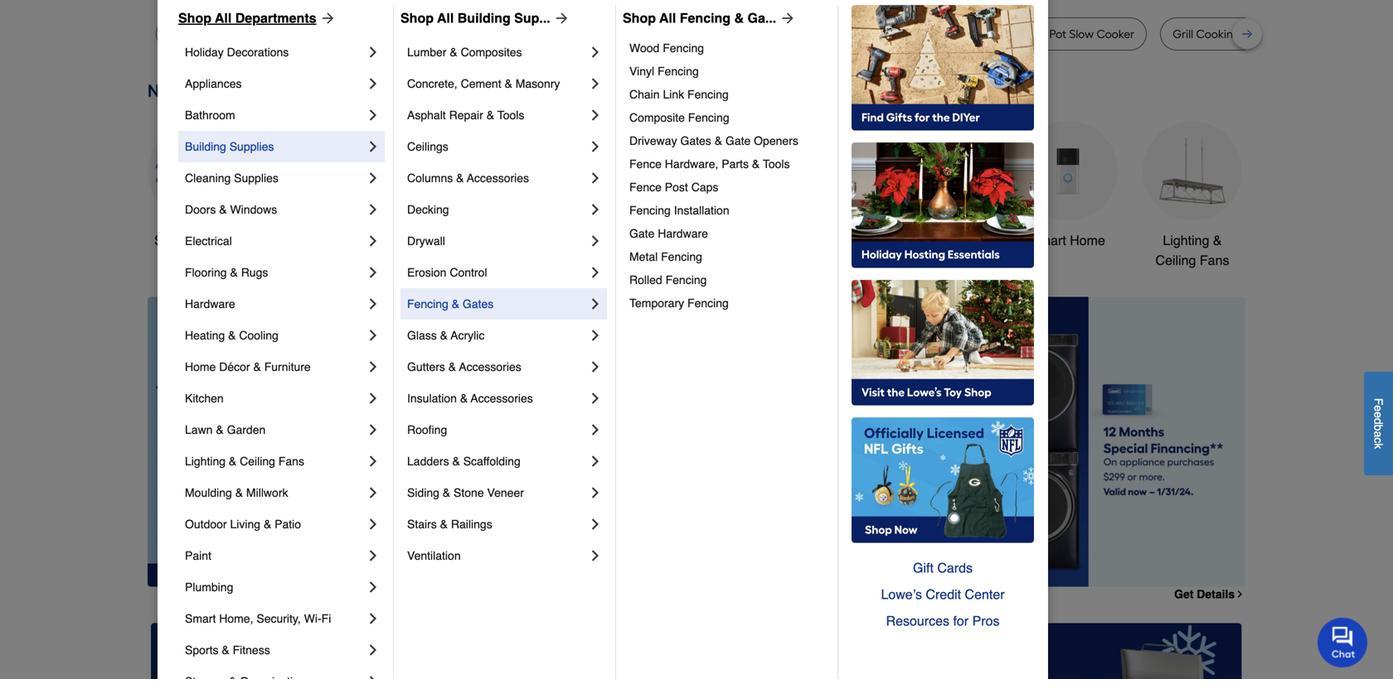 Task type: describe. For each thing, give the bounding box(es) containing it.
decorations for christmas
[[535, 253, 606, 268]]

0 horizontal spatial bathroom link
[[185, 100, 365, 131]]

chevron right image for ceilings
[[587, 138, 604, 155]]

departments
[[235, 10, 316, 26]]

holiday decorations
[[185, 46, 289, 59]]

chevron right image for lawn & garden
[[365, 422, 381, 439]]

christmas decorations
[[535, 233, 606, 268]]

chevron right image inside get details link
[[1235, 589, 1245, 600]]

chevron right image for kitchen
[[365, 391, 381, 407]]

chevron right image for building supplies
[[365, 138, 381, 155]]

shop all building sup... link
[[400, 8, 570, 28]]

equipment
[[788, 253, 851, 268]]

& inside concrete, cement & masonry link
[[505, 77, 512, 90]]

fencing up the gate hardware
[[629, 204, 671, 217]]

faucets
[[695, 233, 742, 248]]

siding
[[407, 487, 439, 500]]

0 horizontal spatial bathroom
[[185, 109, 235, 122]]

countertop
[[556, 27, 617, 41]]

fencing down recommended searches for you "heading"
[[680, 10, 731, 26]]

& inside shop all fencing & ga... link
[[734, 10, 744, 26]]

lumber
[[407, 46, 446, 59]]

lawn
[[185, 424, 213, 437]]

parts
[[722, 158, 749, 171]]

chevron right image for drywall
[[587, 233, 604, 250]]

gift cards
[[913, 561, 973, 576]]

all for deals
[[189, 233, 203, 248]]

composite fencing link
[[629, 106, 826, 129]]

all for fencing
[[659, 10, 676, 26]]

concrete,
[[407, 77, 457, 90]]

get
[[1174, 588, 1194, 601]]

lowe's credit center
[[881, 587, 1005, 603]]

1 horizontal spatial bathroom link
[[894, 121, 993, 251]]

chevron right image for paint
[[365, 548, 381, 565]]

paint
[[185, 550, 211, 563]]

chevron right image for cleaning supplies
[[365, 170, 381, 187]]

lowe's credit center link
[[852, 582, 1034, 609]]

flooring & rugs link
[[185, 257, 365, 289]]

composite
[[629, 111, 685, 124]]

crock for crock pot slow cooker
[[1016, 27, 1046, 41]]

crock pot cooking pot
[[765, 27, 883, 41]]

& inside 'fence hardware, parts & tools' link
[[752, 158, 760, 171]]

wood
[[629, 41, 659, 55]]

decking link
[[407, 194, 587, 226]]

fencing down erosion
[[407, 298, 448, 311]]

patio
[[275, 518, 301, 531]]

chevron right image for doors & windows
[[365, 201, 381, 218]]

moulding & millwork
[[185, 487, 288, 500]]

siding & stone veneer
[[407, 487, 524, 500]]

paint link
[[185, 541, 365, 572]]

fencing up the driveway gates & gate openers
[[688, 111, 729, 124]]

chevron right image for appliances
[[365, 75, 381, 92]]

1 vertical spatial arrow right image
[[1215, 442, 1231, 459]]

& inside outdoor tools & equipment
[[858, 233, 867, 248]]

up to 30 percent off select grills and accessories. image
[[896, 624, 1242, 680]]

heating & cooling link
[[185, 320, 365, 352]]

building inside 'shop all building sup...' link
[[457, 10, 511, 26]]

chain link fencing link
[[629, 83, 826, 106]]

1 horizontal spatial gate
[[725, 134, 751, 148]]

electrical link
[[185, 226, 365, 257]]

chevron right image for plumbing
[[365, 580, 381, 596]]

outdoor for outdoor living & patio
[[185, 518, 227, 531]]

1 horizontal spatial hardware
[[658, 227, 708, 240]]

accessories for gutters & accessories
[[459, 361, 521, 374]]

outdoor tools & equipment
[[772, 233, 867, 268]]

2 cooker from the left
[[1097, 27, 1134, 41]]

pot for instant pot
[[960, 27, 977, 41]]

gift
[[913, 561, 934, 576]]

chevron right image for lighting & ceiling fans
[[365, 454, 381, 470]]

chevron right image for erosion control
[[587, 265, 604, 281]]

flooring & rugs
[[185, 266, 268, 279]]

rolled fencing
[[629, 274, 707, 287]]

building supplies link
[[185, 131, 365, 163]]

chevron right image for asphalt repair & tools
[[587, 107, 604, 124]]

metal fencing
[[629, 250, 702, 264]]

outdoor tools & equipment link
[[769, 121, 869, 271]]

shop for shop all building sup...
[[400, 10, 434, 26]]

stone
[[454, 487, 484, 500]]

0 horizontal spatial ceiling
[[240, 455, 275, 468]]

cards
[[937, 561, 973, 576]]

roofing link
[[407, 415, 587, 446]]

arrow right image for shop all building sup...
[[550, 10, 570, 27]]

ladders
[[407, 455, 449, 468]]

chevron right image for lumber & composites
[[587, 44, 604, 61]]

doors
[[185, 203, 216, 216]]

chevron right image for hardware
[[365, 296, 381, 313]]

ventilation link
[[407, 541, 587, 572]]

lumber & composites link
[[407, 36, 587, 68]]

fence for fence post caps
[[629, 181, 662, 194]]

masonry
[[516, 77, 560, 90]]

gutters & accessories link
[[407, 352, 587, 383]]

up to 30 percent off select major appliances. plus, save up to an extra $750 on major appliances. image
[[442, 297, 1245, 587]]

insulation & accessories link
[[407, 383, 587, 415]]

metal fencing link
[[629, 245, 826, 269]]

erosion control link
[[407, 257, 587, 289]]

shop these last-minute gifts. $99 or less. quantities are limited and won't last. image
[[148, 297, 415, 587]]

lowe's
[[881, 587, 922, 603]]

get details link
[[1174, 588, 1245, 601]]

fence hardware, parts & tools link
[[629, 153, 826, 176]]

0 horizontal spatial lighting & ceiling fans
[[185, 455, 304, 468]]

chevron right image for sports & fitness
[[365, 643, 381, 659]]

driveway
[[629, 134, 677, 148]]

for
[[953, 614, 969, 629]]

veneer
[[487, 487, 524, 500]]

fitness
[[233, 644, 270, 658]]

openers
[[754, 134, 798, 148]]

christmas decorations link
[[521, 121, 620, 271]]

1 cooker from the left
[[420, 27, 458, 41]]

wi-
[[304, 613, 321, 626]]

kitchen link
[[185, 383, 365, 415]]

arrow left image
[[456, 442, 473, 459]]

cement
[[461, 77, 501, 90]]

f e e d b a c k button
[[1364, 372, 1393, 476]]

2 slow from the left
[[1069, 27, 1094, 41]]

chevron right image for moulding & millwork
[[365, 485, 381, 502]]

drywall link
[[407, 226, 587, 257]]

post
[[665, 181, 688, 194]]

vinyl fencing link
[[629, 60, 826, 83]]

1 horizontal spatial gates
[[680, 134, 711, 148]]

plumbing
[[185, 581, 233, 595]]

ventilation
[[407, 550, 461, 563]]

fencing & gates link
[[407, 289, 587, 320]]

f e e d b a c k
[[1372, 399, 1385, 450]]

triple
[[361, 27, 390, 41]]

fencing up temporary fencing
[[665, 274, 707, 287]]

k
[[1372, 444, 1385, 450]]

microwave countertop
[[496, 27, 617, 41]]

& inside fencing & gates link
[[452, 298, 459, 311]]

credit
[[926, 587, 961, 603]]

accessories for insulation & accessories
[[471, 392, 533, 405]]

chevron right image for ventilation
[[587, 548, 604, 565]]

chevron right image for siding & stone veneer
[[587, 485, 604, 502]]

supplies for cleaning supplies
[[234, 172, 278, 185]]

shop for shop all departments
[[178, 10, 211, 26]]

kitchen faucets link
[[645, 121, 745, 251]]

fencing down rolled fencing link
[[687, 297, 729, 310]]

0 horizontal spatial lighting
[[185, 455, 226, 468]]

chevron right image for gutters & accessories
[[587, 359, 604, 376]]

& inside heating & cooling link
[[228, 329, 236, 342]]

cleaning supplies link
[[185, 163, 365, 194]]

rolled
[[629, 274, 662, 287]]

scroll to item #5 image
[[922, 557, 961, 564]]

1 vertical spatial hardware
[[185, 298, 235, 311]]

erosion control
[[407, 266, 487, 279]]

asphalt repair & tools
[[407, 109, 524, 122]]

chevron right image for roofing
[[587, 422, 604, 439]]

recommended searches for you heading
[[148, 0, 1245, 4]]

gutters & accessories
[[407, 361, 521, 374]]

get up to 2 free select tools or batteries when you buy 1 with select purchases. image
[[151, 624, 497, 680]]

security,
[[257, 613, 301, 626]]

0 vertical spatial home
[[1070, 233, 1105, 248]]

home décor & furniture link
[[185, 352, 365, 383]]

new deals every day during 25 days of deals image
[[148, 77, 1245, 105]]

home décor & furniture
[[185, 361, 311, 374]]

officially licensed n f l gifts. shop now. image
[[852, 418, 1034, 544]]

temporary fencing link
[[629, 292, 826, 315]]

& inside lighting & ceiling fans
[[1213, 233, 1222, 248]]

fencing installation link
[[629, 199, 826, 222]]



Task type: locate. For each thing, give the bounding box(es) containing it.
kitchen for kitchen faucets
[[647, 233, 692, 248]]

0 horizontal spatial gate
[[629, 227, 655, 240]]

smart home, security, wi-fi link
[[185, 604, 365, 635]]

1 e from the top
[[1372, 406, 1385, 412]]

chevron right image for stairs & railings
[[587, 517, 604, 533]]

kitchen for kitchen
[[185, 392, 224, 405]]

1 vertical spatial building
[[185, 140, 226, 153]]

hardware down fencing installation
[[658, 227, 708, 240]]

decorations down the 'shop all departments' link
[[227, 46, 289, 59]]

arrow right image for shop all fencing & ga...
[[776, 10, 796, 27]]

bathroom
[[185, 109, 235, 122], [915, 233, 972, 248]]

1 horizontal spatial cooker
[[1097, 27, 1134, 41]]

fence down driveway
[[629, 158, 662, 171]]

2 arrow right image from the left
[[776, 10, 796, 27]]

slow
[[392, 27, 417, 41], [1069, 27, 1094, 41]]

sup...
[[514, 10, 550, 26]]

all up wood fencing
[[659, 10, 676, 26]]

find gifts for the diyer. image
[[852, 5, 1034, 131]]

2 shop from the left
[[400, 10, 434, 26]]

lighting inside lighting & ceiling fans
[[1163, 233, 1209, 248]]

building up composites at the top of page
[[457, 10, 511, 26]]

fence left post
[[629, 181, 662, 194]]

all up lumber
[[437, 10, 454, 26]]

1 horizontal spatial lighting & ceiling fans
[[1155, 233, 1229, 268]]

accessories up decking link
[[467, 172, 529, 185]]

0 vertical spatial building
[[457, 10, 511, 26]]

0 horizontal spatial kitchen
[[185, 392, 224, 405]]

& inside ladders & scaffolding link
[[452, 455, 460, 468]]

gate hardware
[[629, 227, 708, 240]]

fence post caps link
[[629, 176, 826, 199]]

1 pot from the left
[[799, 27, 816, 41]]

bathroom link
[[185, 100, 365, 131], [894, 121, 993, 251]]

& inside insulation & accessories link
[[460, 392, 468, 405]]

1 horizontal spatial arrow right image
[[1215, 442, 1231, 459]]

supplies up cleaning supplies
[[229, 140, 274, 153]]

0 vertical spatial gates
[[680, 134, 711, 148]]

0 vertical spatial smart
[[1031, 233, 1066, 248]]

cooker up lumber
[[420, 27, 458, 41]]

0 vertical spatial fans
[[1200, 253, 1229, 268]]

0 vertical spatial lighting & ceiling fans link
[[1143, 121, 1242, 271]]

1 horizontal spatial cooking
[[1196, 27, 1240, 41]]

outdoor down moulding
[[185, 518, 227, 531]]

chevron right image for glass & acrylic
[[587, 328, 604, 344]]

shop up wood
[[623, 10, 656, 26]]

lighting
[[1163, 233, 1209, 248], [185, 455, 226, 468]]

2 vertical spatial accessories
[[471, 392, 533, 405]]

millwork
[[246, 487, 288, 500]]

arrow right image inside 'shop all building sup...' link
[[550, 10, 570, 27]]

2 horizontal spatial shop
[[623, 10, 656, 26]]

chevron right image for flooring & rugs
[[365, 265, 381, 281]]

fence inside 'fence hardware, parts & tools' link
[[629, 158, 662, 171]]

sports & fitness link
[[185, 635, 365, 667]]

1 crock from the left
[[765, 27, 796, 41]]

0 horizontal spatial lighting & ceiling fans link
[[185, 446, 365, 478]]

smart inside smart home link
[[1031, 233, 1066, 248]]

0 vertical spatial kitchen
[[647, 233, 692, 248]]

tools up the equipment
[[823, 233, 854, 248]]

& inside lawn & garden link
[[216, 424, 224, 437]]

0 horizontal spatial home
[[185, 361, 216, 374]]

& inside columns & accessories link
[[456, 172, 464, 185]]

crock right instant pot
[[1016, 27, 1046, 41]]

1 horizontal spatial shop
[[400, 10, 434, 26]]

tools down openers
[[763, 158, 790, 171]]

arrow right image up microwave countertop
[[550, 10, 570, 27]]

decorations down christmas
[[535, 253, 606, 268]]

& inside driveway gates & gate openers link
[[714, 134, 722, 148]]

chevron right image for electrical
[[365, 233, 381, 250]]

& inside the 'home décor & furniture' link
[[253, 361, 261, 374]]

1 horizontal spatial outdoor
[[772, 233, 820, 248]]

smart
[[1031, 233, 1066, 248], [185, 613, 216, 626]]

0 vertical spatial bathroom
[[185, 109, 235, 122]]

building
[[457, 10, 511, 26], [185, 140, 226, 153]]

stairs & railings
[[407, 518, 492, 531]]

& inside sports & fitness link
[[222, 644, 229, 658]]

1 arrow right image from the left
[[550, 10, 570, 27]]

temporary fencing
[[629, 297, 729, 310]]

chevron right image for outdoor living & patio
[[365, 517, 381, 533]]

b
[[1372, 425, 1385, 432]]

installation
[[674, 204, 729, 217]]

supplies for building supplies
[[229, 140, 274, 153]]

0 vertical spatial decorations
[[227, 46, 289, 59]]

2 fence from the top
[[629, 181, 662, 194]]

hardware down flooring
[[185, 298, 235, 311]]

all
[[215, 10, 232, 26], [437, 10, 454, 26], [659, 10, 676, 26], [189, 233, 203, 248]]

driveway gates & gate openers
[[629, 134, 798, 148]]

arrow right image inside the 'shop all departments' link
[[316, 10, 336, 27]]

e up d
[[1372, 406, 1385, 412]]

& inside moulding & millwork link
[[235, 487, 243, 500]]

smart for smart home
[[1031, 233, 1066, 248]]

caps
[[691, 181, 718, 194]]

fi
[[321, 613, 331, 626]]

kitchen up metal fencing
[[647, 233, 692, 248]]

1 horizontal spatial smart
[[1031, 233, 1066, 248]]

0 horizontal spatial fans
[[278, 455, 304, 468]]

1 horizontal spatial kitchen
[[647, 233, 692, 248]]

1 shop from the left
[[178, 10, 211, 26]]

insulation & accessories
[[407, 392, 533, 405]]

fencing up chain link fencing
[[658, 65, 699, 78]]

vinyl fencing
[[629, 65, 699, 78]]

0 vertical spatial fence
[[629, 158, 662, 171]]

1 vertical spatial lighting
[[185, 455, 226, 468]]

1 horizontal spatial slow
[[1069, 27, 1094, 41]]

chevron right image for columns & accessories
[[587, 170, 604, 187]]

scroll to item #4 image
[[882, 557, 922, 564]]

fence
[[629, 158, 662, 171], [629, 181, 662, 194]]

1 horizontal spatial lighting & ceiling fans link
[[1143, 121, 1242, 271]]

gate
[[725, 134, 751, 148], [629, 227, 655, 240]]

0 horizontal spatial arrow right image
[[550, 10, 570, 27]]

shop all departments
[[178, 10, 316, 26]]

building inside the building supplies link
[[185, 140, 226, 153]]

asphalt
[[407, 109, 446, 122]]

crock for crock pot cooking pot
[[765, 27, 796, 41]]

2 pot from the left
[[866, 27, 883, 41]]

2 cooking from the left
[[1196, 27, 1240, 41]]

& inside siding & stone veneer link
[[443, 487, 450, 500]]

supplies up windows
[[234, 172, 278, 185]]

d
[[1372, 419, 1385, 425]]

holiday
[[185, 46, 224, 59]]

holiday decorations link
[[185, 36, 365, 68]]

fence inside fence post caps link
[[629, 181, 662, 194]]

fence hardware, parts & tools
[[629, 158, 790, 171]]

arrow right image
[[316, 10, 336, 27], [1215, 442, 1231, 459]]

fencing up vinyl fencing
[[663, 41, 704, 55]]

1 vertical spatial outdoor
[[185, 518, 227, 531]]

0 horizontal spatial cooking
[[819, 27, 863, 41]]

1 vertical spatial fence
[[629, 181, 662, 194]]

0 horizontal spatial cooker
[[420, 27, 458, 41]]

all right shop
[[189, 233, 203, 248]]

link
[[663, 88, 684, 101]]

1 horizontal spatial fans
[[1200, 253, 1229, 268]]

sports
[[185, 644, 218, 658]]

resources
[[886, 614, 949, 629]]

1 vertical spatial gates
[[463, 298, 494, 311]]

outdoor inside outdoor tools & equipment
[[772, 233, 820, 248]]

0 horizontal spatial gates
[[463, 298, 494, 311]]

&
[[734, 10, 744, 26], [1276, 27, 1284, 41], [450, 46, 457, 59], [505, 77, 512, 90], [486, 109, 494, 122], [714, 134, 722, 148], [752, 158, 760, 171], [456, 172, 464, 185], [219, 203, 227, 216], [858, 233, 867, 248], [1213, 233, 1222, 248], [230, 266, 238, 279], [452, 298, 459, 311], [228, 329, 236, 342], [440, 329, 448, 342], [253, 361, 261, 374], [448, 361, 456, 374], [460, 392, 468, 405], [216, 424, 224, 437], [229, 455, 237, 468], [452, 455, 460, 468], [235, 487, 243, 500], [443, 487, 450, 500], [264, 518, 271, 531], [440, 518, 448, 531], [222, 644, 229, 658]]

fencing down "kitchen faucets"
[[661, 250, 702, 264]]

flooring
[[185, 266, 227, 279]]

outdoor up the equipment
[[772, 233, 820, 248]]

& inside gutters & accessories link
[[448, 361, 456, 374]]

1 horizontal spatial decorations
[[535, 253, 606, 268]]

holiday hosting essentials. image
[[852, 143, 1034, 269]]

shop all departments link
[[178, 8, 336, 28]]

1 cooking from the left
[[819, 27, 863, 41]]

décor
[[219, 361, 250, 374]]

smart home
[[1031, 233, 1105, 248]]

4 pot from the left
[[1049, 27, 1066, 41]]

instant pot
[[921, 27, 977, 41]]

0 horizontal spatial building
[[185, 140, 226, 153]]

0 vertical spatial accessories
[[467, 172, 529, 185]]

gates down control on the left top
[[463, 298, 494, 311]]

decking
[[407, 203, 449, 216]]

tools up the 'erosion control'
[[431, 233, 462, 248]]

1 vertical spatial bathroom
[[915, 233, 972, 248]]

concrete, cement & masonry link
[[407, 68, 587, 100]]

deals
[[207, 233, 240, 248]]

1 horizontal spatial bathroom
[[915, 233, 972, 248]]

0 horizontal spatial decorations
[[227, 46, 289, 59]]

3 pot from the left
[[960, 27, 977, 41]]

pot for crock pot cooking pot
[[799, 27, 816, 41]]

chevron right image for insulation & accessories
[[587, 391, 604, 407]]

a
[[1372, 432, 1385, 438]]

chevron right image for concrete, cement & masonry
[[587, 75, 604, 92]]

up to 35 percent off select small appliances. image
[[523, 624, 870, 680]]

0 vertical spatial outdoor
[[772, 233, 820, 248]]

tools inside outdoor tools & equipment
[[823, 233, 854, 248]]

arrow right image up crock pot cooking pot
[[776, 10, 796, 27]]

smart inside smart home, security, wi-fi link
[[185, 613, 216, 626]]

ceilings link
[[407, 131, 587, 163]]

1 vertical spatial smart
[[185, 613, 216, 626]]

0 vertical spatial lighting
[[1163, 233, 1209, 248]]

shop up triple slow cooker
[[400, 10, 434, 26]]

accessories down gutters & accessories link
[[471, 392, 533, 405]]

1 vertical spatial accessories
[[459, 361, 521, 374]]

smart for smart home, security, wi-fi
[[185, 613, 216, 626]]

hardware link
[[185, 289, 365, 320]]

1 slow from the left
[[392, 27, 417, 41]]

c
[[1372, 438, 1385, 444]]

microwave
[[496, 27, 553, 41]]

tools up ceilings link
[[497, 109, 524, 122]]

driveway gates & gate openers link
[[629, 129, 826, 153]]

0 horizontal spatial outdoor
[[185, 518, 227, 531]]

heating
[[185, 329, 225, 342]]

arrow right image inside shop all fencing & ga... link
[[776, 10, 796, 27]]

0 horizontal spatial smart
[[185, 613, 216, 626]]

& inside outdoor living & patio link
[[264, 518, 271, 531]]

0 vertical spatial ceiling
[[1155, 253, 1196, 268]]

1 vertical spatial supplies
[[234, 172, 278, 185]]

grill
[[1173, 27, 1193, 41]]

1 vertical spatial fans
[[278, 455, 304, 468]]

1 horizontal spatial arrow right image
[[776, 10, 796, 27]]

accessories for columns & accessories
[[467, 172, 529, 185]]

gift cards link
[[852, 556, 1034, 582]]

outdoor for outdoor tools & equipment
[[772, 233, 820, 248]]

wood fencing
[[629, 41, 704, 55]]

& inside lumber & composites link
[[450, 46, 457, 59]]

& inside glass & acrylic link
[[440, 329, 448, 342]]

0 vertical spatial gate
[[725, 134, 751, 148]]

gates up hardware,
[[680, 134, 711, 148]]

& inside flooring & rugs link
[[230, 266, 238, 279]]

sports & fitness
[[185, 644, 270, 658]]

0 vertical spatial hardware
[[658, 227, 708, 240]]

decorations
[[227, 46, 289, 59], [535, 253, 606, 268]]

siding & stone veneer link
[[407, 478, 587, 509]]

pros
[[972, 614, 1000, 629]]

& inside stairs & railings link
[[440, 518, 448, 531]]

1 vertical spatial decorations
[[535, 253, 606, 268]]

ladders & scaffolding
[[407, 455, 520, 468]]

chevron right image for heating & cooling
[[365, 328, 381, 344]]

2 e from the top
[[1372, 412, 1385, 419]]

0 horizontal spatial hardware
[[185, 298, 235, 311]]

roofing
[[407, 424, 447, 437]]

kitchen
[[647, 233, 692, 248], [185, 392, 224, 405]]

1 vertical spatial lighting & ceiling fans
[[185, 455, 304, 468]]

0 horizontal spatial arrow right image
[[316, 10, 336, 27]]

0 vertical spatial arrow right image
[[316, 10, 336, 27]]

shop
[[178, 10, 211, 26], [400, 10, 434, 26], [623, 10, 656, 26]]

1 horizontal spatial home
[[1070, 233, 1105, 248]]

1 vertical spatial ceiling
[[240, 455, 275, 468]]

0 horizontal spatial crock
[[765, 27, 796, 41]]

0 horizontal spatial shop
[[178, 10, 211, 26]]

chevron right image for home décor & furniture
[[365, 359, 381, 376]]

ceiling
[[1155, 253, 1196, 268], [240, 455, 275, 468]]

1 horizontal spatial ceiling
[[1155, 253, 1196, 268]]

e up b
[[1372, 412, 1385, 419]]

accessories down glass & acrylic link
[[459, 361, 521, 374]]

building up cleaning
[[185, 140, 226, 153]]

pot for crock pot slow cooker
[[1049, 27, 1066, 41]]

& inside the doors & windows link
[[219, 203, 227, 216]]

fence for fence hardware, parts & tools
[[629, 158, 662, 171]]

3 shop from the left
[[623, 10, 656, 26]]

1 vertical spatial kitchen
[[185, 392, 224, 405]]

repair
[[449, 109, 483, 122]]

decorations for holiday
[[227, 46, 289, 59]]

chevron right image for smart home, security, wi-fi
[[365, 611, 381, 628]]

shop up holiday
[[178, 10, 211, 26]]

chat invite button image
[[1318, 618, 1368, 668]]

chevron right image for decking
[[587, 201, 604, 218]]

doors & windows link
[[185, 194, 365, 226]]

chevron right image for fencing & gates
[[587, 296, 604, 313]]

details
[[1197, 588, 1235, 601]]

& inside asphalt repair & tools link
[[486, 109, 494, 122]]

all for building
[[437, 10, 454, 26]]

all up holiday decorations
[[215, 10, 232, 26]]

0 vertical spatial lighting & ceiling fans
[[1155, 233, 1229, 268]]

tools link
[[396, 121, 496, 251]]

fencing down vinyl fencing link
[[687, 88, 729, 101]]

1 vertical spatial lighting & ceiling fans link
[[185, 446, 365, 478]]

all for departments
[[215, 10, 232, 26]]

acrylic
[[451, 329, 485, 342]]

0 horizontal spatial slow
[[392, 27, 417, 41]]

heating & cooling
[[185, 329, 278, 342]]

gate up parts
[[725, 134, 751, 148]]

arrow right image
[[550, 10, 570, 27], [776, 10, 796, 27]]

chevron right image
[[365, 44, 381, 61], [587, 44, 604, 61], [365, 75, 381, 92], [587, 75, 604, 92], [587, 107, 604, 124], [587, 233, 604, 250], [365, 265, 381, 281], [587, 265, 604, 281], [587, 296, 604, 313], [365, 328, 381, 344], [365, 359, 381, 376], [587, 359, 604, 376], [587, 391, 604, 407], [365, 454, 381, 470], [587, 454, 604, 470], [365, 517, 381, 533], [365, 548, 381, 565], [365, 580, 381, 596], [365, 611, 381, 628], [365, 674, 381, 680]]

chevron right image for bathroom
[[365, 107, 381, 124]]

2 crock from the left
[[1016, 27, 1046, 41]]

outdoor living & patio link
[[185, 509, 365, 541]]

shop for shop all fencing & ga...
[[623, 10, 656, 26]]

gate up metal
[[629, 227, 655, 240]]

1 fence from the top
[[629, 158, 662, 171]]

chevron right image for ladders & scaffolding
[[587, 454, 604, 470]]

cooker left grill at the top right of the page
[[1097, 27, 1134, 41]]

1 horizontal spatial crock
[[1016, 27, 1046, 41]]

1 horizontal spatial lighting
[[1163, 233, 1209, 248]]

glass
[[407, 329, 437, 342]]

crock down "ga..."
[[765, 27, 796, 41]]

1 horizontal spatial building
[[457, 10, 511, 26]]

chevron right image
[[365, 107, 381, 124], [365, 138, 381, 155], [587, 138, 604, 155], [365, 170, 381, 187], [587, 170, 604, 187], [365, 201, 381, 218], [587, 201, 604, 218], [365, 233, 381, 250], [365, 296, 381, 313], [587, 328, 604, 344], [365, 391, 381, 407], [365, 422, 381, 439], [587, 422, 604, 439], [365, 485, 381, 502], [587, 485, 604, 502], [587, 517, 604, 533], [587, 548, 604, 565], [1235, 589, 1245, 600], [365, 643, 381, 659]]

1 vertical spatial home
[[185, 361, 216, 374]]

1 vertical spatial gate
[[629, 227, 655, 240]]

chevron right image for holiday decorations
[[365, 44, 381, 61]]

ceilings
[[407, 140, 448, 153]]

kitchen up lawn on the left of page
[[185, 392, 224, 405]]

composites
[[461, 46, 522, 59]]

0 vertical spatial supplies
[[229, 140, 274, 153]]

scroll to item #2 image
[[802, 557, 842, 564]]

warming
[[1287, 27, 1336, 41]]

visit the lowe's toy shop. image
[[852, 280, 1034, 406]]



Task type: vqa. For each thing, say whether or not it's contained in the screenshot.
the bottom 'Building'
yes



